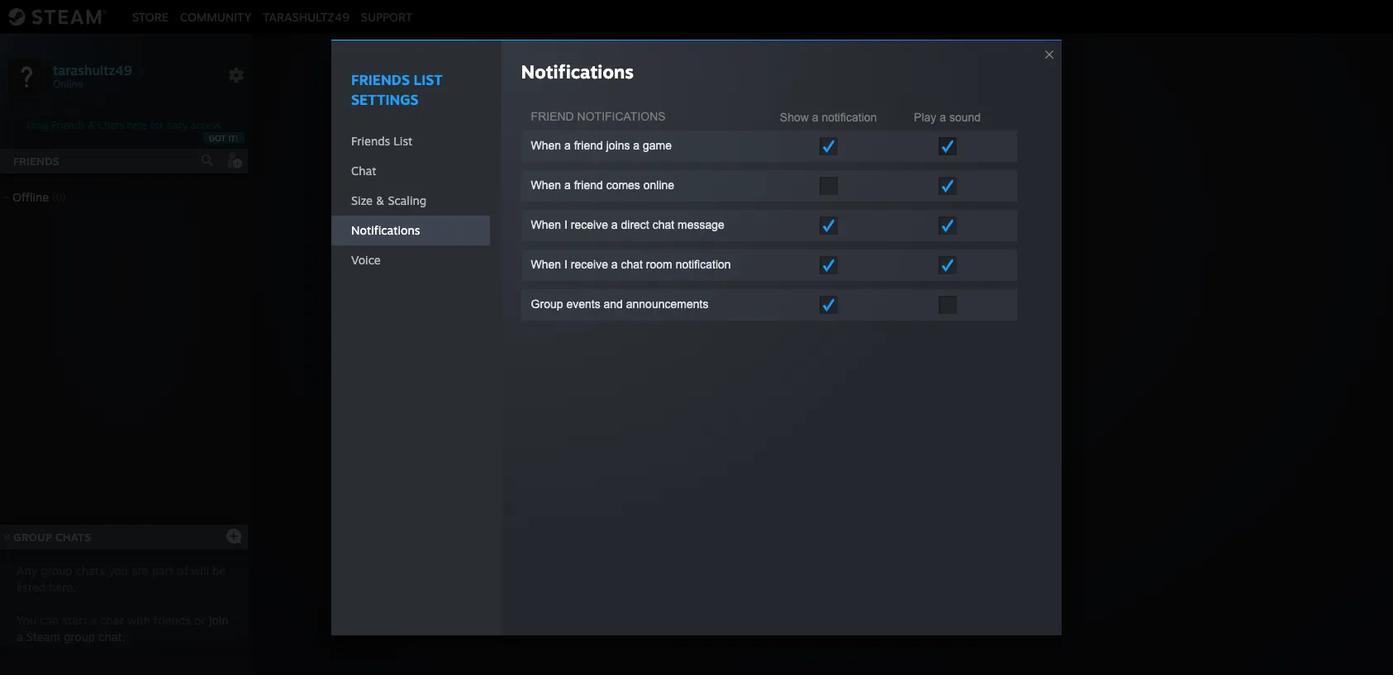 Task type: vqa. For each thing, say whether or not it's contained in the screenshot.
Your
no



Task type: locate. For each thing, give the bounding box(es) containing it.
1 horizontal spatial chat
[[621, 258, 643, 271]]

1 i from the top
[[564, 218, 568, 231]]

chats
[[98, 119, 124, 131], [55, 530, 91, 544]]

group
[[41, 563, 72, 578], [64, 630, 95, 644]]

1 receive from the top
[[571, 218, 608, 231]]

tarashultz49
[[263, 10, 349, 24], [53, 62, 132, 78]]

a left "direct"
[[611, 218, 618, 231]]

2 friend from the top
[[574, 178, 603, 192]]

manage friends list settings image
[[228, 67, 245, 83]]

play
[[914, 111, 936, 124]]

or left join
[[194, 613, 205, 627]]

joins
[[606, 139, 630, 152]]

a down when a friend joins a game
[[564, 178, 571, 192]]

1 when from the top
[[531, 139, 561, 152]]

here.
[[49, 580, 76, 594]]

&
[[88, 119, 95, 131], [376, 193, 384, 207]]

0 vertical spatial or
[[796, 363, 809, 379]]

2 horizontal spatial group
[[813, 363, 851, 379]]

0 horizontal spatial list
[[394, 134, 413, 148]]

chat up chat.
[[100, 613, 124, 627]]

0 vertical spatial receive
[[571, 218, 608, 231]]

friends up settings
[[351, 71, 410, 88]]

0 horizontal spatial chat
[[100, 613, 124, 627]]

0 vertical spatial friend
[[531, 110, 574, 123]]

a right show
[[812, 111, 818, 124]]

when i receive a direct chat message
[[531, 218, 724, 231]]

receive for chat
[[571, 258, 608, 271]]

friend for comes
[[574, 178, 603, 192]]

friends down settings
[[351, 134, 390, 148]]

friend up when a friend joins a game
[[531, 110, 574, 123]]

2 receive from the top
[[571, 258, 608, 271]]

when
[[531, 139, 561, 152], [531, 178, 561, 192], [531, 218, 561, 231], [531, 258, 561, 271]]

i down 'when a friend comes online'
[[564, 218, 568, 231]]

list up settings
[[414, 71, 443, 88]]

chat for when i receive a chat room notification
[[621, 258, 643, 271]]

2 horizontal spatial chat
[[652, 218, 674, 231]]

0 horizontal spatial friend
[[531, 110, 574, 123]]

you
[[108, 563, 128, 578]]

2 vertical spatial chat
[[100, 613, 124, 627]]

a right joins
[[633, 139, 640, 152]]

1 vertical spatial i
[[564, 258, 568, 271]]

notification
[[822, 111, 877, 124], [676, 258, 731, 271]]

1 horizontal spatial chats
[[98, 119, 124, 131]]

1 horizontal spatial or
[[796, 363, 809, 379]]

add a friend image
[[225, 151, 243, 169]]

friends for friends list
[[351, 134, 390, 148]]

0 horizontal spatial notification
[[676, 258, 731, 271]]

be
[[212, 563, 226, 578]]

notifications up joins
[[577, 110, 666, 123]]

tarashultz49 up drag friends & chats here for easy access
[[53, 62, 132, 78]]

1 vertical spatial receive
[[571, 258, 608, 271]]

a inside the "join a steam group chat."
[[17, 630, 23, 644]]

3 when from the top
[[531, 218, 561, 231]]

1 horizontal spatial list
[[414, 71, 443, 88]]

chat right "direct"
[[652, 218, 674, 231]]

1 horizontal spatial &
[[376, 193, 384, 207]]

list inside friends list settings
[[414, 71, 443, 88]]

list down settings
[[394, 134, 413, 148]]

room
[[646, 258, 672, 271]]

notifications
[[521, 60, 634, 83], [577, 110, 666, 123], [351, 223, 420, 237]]

when for when i receive a chat room notification
[[531, 258, 561, 271]]

receive down 'when a friend comes online'
[[571, 218, 608, 231]]

click a friend or group chat to start!
[[710, 363, 936, 379]]

chat
[[652, 218, 674, 231], [621, 258, 643, 271], [100, 613, 124, 627]]

support link
[[355, 10, 418, 24]]

or right click
[[796, 363, 809, 379]]

friend
[[531, 110, 574, 123], [754, 363, 793, 379]]

1 vertical spatial tarashultz49
[[53, 62, 132, 78]]

0 vertical spatial chat
[[652, 218, 674, 231]]

1 vertical spatial chat
[[621, 258, 643, 271]]

a down you
[[17, 630, 23, 644]]

0 vertical spatial group
[[41, 563, 72, 578]]

1 vertical spatial or
[[194, 613, 205, 627]]

will
[[191, 563, 209, 578]]

notifications down size & scaling
[[351, 223, 420, 237]]

friends
[[351, 71, 410, 88], [51, 119, 85, 131], [351, 134, 390, 148], [13, 155, 59, 168]]

0 vertical spatial list
[[414, 71, 443, 88]]

friends inside friends list settings
[[351, 71, 410, 88]]

group up any
[[14, 530, 52, 544]]

notification down the message
[[676, 258, 731, 271]]

1 vertical spatial list
[[394, 134, 413, 148]]

sound
[[949, 111, 981, 124]]

1 horizontal spatial tarashultz49
[[263, 10, 349, 24]]

chat up the size
[[351, 164, 376, 178]]

access
[[190, 119, 221, 131]]

group
[[531, 297, 563, 311], [813, 363, 851, 379], [14, 530, 52, 544]]

collapse chats list image
[[0, 534, 19, 541]]

voice
[[351, 253, 381, 267]]

1 horizontal spatial notification
[[822, 111, 877, 124]]

i
[[564, 218, 568, 231], [564, 258, 568, 271]]

2 when from the top
[[531, 178, 561, 192]]

when i receive a chat room notification
[[531, 258, 731, 271]]

0 vertical spatial chats
[[98, 119, 124, 131]]

notification right show
[[822, 111, 877, 124]]

when for when i receive a direct chat message
[[531, 218, 561, 231]]

4 when from the top
[[531, 258, 561, 271]]

friends for friends
[[13, 155, 59, 168]]

search my friends list image
[[200, 153, 215, 168]]

0 vertical spatial notification
[[822, 111, 877, 124]]

list for friends list settings
[[414, 71, 443, 88]]

0 horizontal spatial tarashultz49
[[53, 62, 132, 78]]

0 vertical spatial i
[[564, 218, 568, 231]]

0 horizontal spatial or
[[194, 613, 205, 627]]

friend left joins
[[574, 139, 603, 152]]

0 vertical spatial &
[[88, 119, 95, 131]]

events
[[566, 297, 600, 311]]

friend
[[574, 139, 603, 152], [574, 178, 603, 192]]

friends down the drag at left
[[13, 155, 59, 168]]

1 horizontal spatial friend
[[754, 363, 793, 379]]

when a friend comes online
[[531, 178, 674, 192]]

friend right click
[[754, 363, 793, 379]]

i for when i receive a chat room notification
[[564, 258, 568, 271]]

chat.
[[98, 630, 125, 644]]

scaling
[[388, 193, 426, 207]]

group down start
[[64, 630, 95, 644]]

or
[[796, 363, 809, 379], [194, 613, 205, 627]]

a up and
[[611, 258, 618, 271]]

1 vertical spatial &
[[376, 193, 384, 207]]

friend notifications
[[531, 110, 666, 123]]

can
[[40, 613, 59, 627]]

a
[[812, 111, 818, 124], [940, 111, 946, 124], [564, 139, 571, 152], [633, 139, 640, 152], [564, 178, 571, 192], [611, 218, 618, 231], [611, 258, 618, 271], [743, 363, 751, 379], [91, 613, 97, 627], [17, 630, 23, 644]]

i for when i receive a direct chat message
[[564, 218, 568, 231]]

1 vertical spatial chats
[[55, 530, 91, 544]]

tarashultz49 link
[[257, 10, 355, 24]]

tarashultz49 left support link
[[263, 10, 349, 24]]

chats left the here
[[98, 119, 124, 131]]

1 horizontal spatial chat
[[854, 363, 883, 379]]

comes
[[606, 178, 640, 192]]

group left to on the right of the page
[[813, 363, 851, 379]]

chat
[[351, 164, 376, 178], [854, 363, 883, 379]]

notifications up 'friend notifications'
[[521, 60, 634, 83]]

friend left "comes"
[[574, 178, 603, 192]]

group up here.
[[41, 563, 72, 578]]

1 vertical spatial group
[[64, 630, 95, 644]]

i up 'events'
[[564, 258, 568, 271]]

1 vertical spatial chat
[[854, 363, 883, 379]]

2 vertical spatial group
[[14, 530, 52, 544]]

chat left room
[[621, 258, 643, 271]]

size
[[351, 193, 373, 207]]

receive for direct
[[571, 218, 608, 231]]

0 horizontal spatial chat
[[351, 164, 376, 178]]

easy
[[166, 119, 188, 131]]

0 vertical spatial group
[[531, 297, 563, 311]]

0 horizontal spatial chats
[[55, 530, 91, 544]]

2 i from the top
[[564, 258, 568, 271]]

1 vertical spatial notification
[[676, 258, 731, 271]]

1 vertical spatial friend
[[574, 178, 603, 192]]

are
[[131, 563, 148, 578]]

show
[[780, 111, 809, 124]]

chats up chats
[[55, 530, 91, 544]]

1 friend from the top
[[574, 139, 603, 152]]

& left the here
[[88, 119, 95, 131]]

community link
[[174, 10, 257, 24]]

chat left to on the right of the page
[[854, 363, 883, 379]]

group left 'events'
[[531, 297, 563, 311]]

start!
[[903, 363, 936, 379]]

start
[[62, 613, 87, 627]]

& right the size
[[376, 193, 384, 207]]

store
[[132, 10, 169, 24]]

settings
[[351, 91, 419, 108]]

receive up 'events'
[[571, 258, 608, 271]]

play a sound
[[914, 111, 981, 124]]

1 horizontal spatial group
[[531, 297, 563, 311]]

create a group chat image
[[226, 528, 242, 544]]

list
[[414, 71, 443, 88], [394, 134, 413, 148]]

0 vertical spatial friend
[[574, 139, 603, 152]]

0 horizontal spatial group
[[14, 530, 52, 544]]

message
[[678, 218, 724, 231]]

receive
[[571, 218, 608, 231], [571, 258, 608, 271]]



Task type: describe. For each thing, give the bounding box(es) containing it.
drag
[[27, 119, 49, 131]]

online
[[643, 178, 674, 192]]

group events and announcements
[[531, 297, 708, 311]]

steam
[[26, 630, 60, 644]]

with
[[127, 613, 150, 627]]

to
[[887, 363, 900, 379]]

here
[[127, 119, 148, 131]]

part
[[152, 563, 174, 578]]

0 horizontal spatial &
[[88, 119, 95, 131]]

a right play
[[940, 111, 946, 124]]

a right click
[[743, 363, 751, 379]]

1 vertical spatial group
[[813, 363, 851, 379]]

0 vertical spatial tarashultz49
[[263, 10, 349, 24]]

announcements
[[626, 297, 708, 311]]

friends list
[[351, 134, 413, 148]]

join
[[209, 613, 228, 627]]

show a notification
[[780, 111, 877, 124]]

chats
[[76, 563, 105, 578]]

for
[[150, 119, 163, 131]]

a right start
[[91, 613, 97, 627]]

direct
[[621, 218, 649, 231]]

group inside the "join a steam group chat."
[[64, 630, 95, 644]]

store link
[[126, 10, 174, 24]]

size & scaling
[[351, 193, 426, 207]]

when for when a friend joins a game
[[531, 139, 561, 152]]

join a steam group chat. link
[[17, 613, 228, 644]]

any group chats you are part of will be listed here.
[[17, 563, 226, 594]]

community
[[180, 10, 251, 24]]

friend for joins
[[574, 139, 603, 152]]

a down 'friend notifications'
[[564, 139, 571, 152]]

game
[[643, 139, 672, 152]]

join a steam group chat.
[[17, 613, 228, 644]]

friends for friends list settings
[[351, 71, 410, 88]]

listed
[[17, 580, 45, 594]]

offline
[[12, 190, 49, 204]]

click
[[710, 363, 739, 379]]

2 vertical spatial notifications
[[351, 223, 420, 237]]

support
[[361, 10, 412, 24]]

group inside any group chats you are part of will be listed here.
[[41, 563, 72, 578]]

any
[[17, 563, 38, 578]]

group chats
[[14, 530, 91, 544]]

1 vertical spatial notifications
[[577, 110, 666, 123]]

group for group chats
[[14, 530, 52, 544]]

chat for you can start a chat with friends or
[[100, 613, 124, 627]]

1 vertical spatial friend
[[754, 363, 793, 379]]

0 vertical spatial notifications
[[521, 60, 634, 83]]

0 vertical spatial chat
[[351, 164, 376, 178]]

friends
[[154, 613, 191, 627]]

drag friends & chats here for easy access
[[27, 119, 221, 131]]

you
[[17, 613, 36, 627]]

when a friend joins a game
[[531, 139, 672, 152]]

of
[[177, 563, 188, 578]]

and
[[604, 297, 623, 311]]

group for group events and announcements
[[531, 297, 563, 311]]

friends list settings
[[351, 71, 443, 108]]

when for when a friend comes online
[[531, 178, 561, 192]]

friends right the drag at left
[[51, 119, 85, 131]]

list for friends list
[[394, 134, 413, 148]]

you can start a chat with friends or
[[17, 613, 209, 627]]



